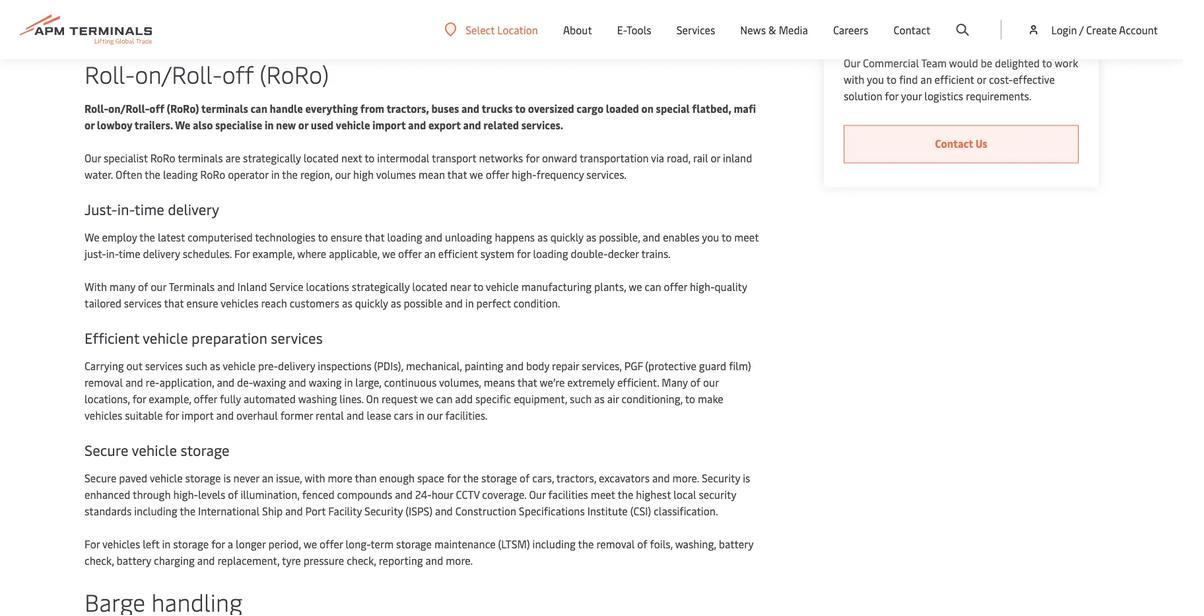 Task type: locate. For each thing, give the bounding box(es) containing it.
1 vertical spatial high-
[[690, 280, 715, 294]]

e-tools button
[[618, 0, 652, 59]]

our inside our specialist roro terminals are strategically located next to intermodal transport networks for onward transportation via road, rail or inland water. often the leading roro operator in the region, our high volumes mean that we offer high-frequency services.
[[335, 167, 351, 182]]

offer down trains.
[[664, 280, 688, 294]]

classification.
[[654, 504, 718, 519]]

construction
[[456, 504, 517, 519]]

0 vertical spatial quickly
[[551, 230, 584, 244]]

0 vertical spatial with
[[844, 72, 865, 86]]

(roro) for roll-on/roll-off (roro) terminals can handle everything from tractors, buses and trucks to oversized cargo loaded on special flatbed, mafi or lowboy trailers. we also specialise in new or used vehicle import and export and related services.
[[167, 101, 199, 116]]

film)
[[729, 359, 752, 373]]

for left onward
[[526, 151, 540, 165]]

handle
[[270, 101, 303, 116]]

0 horizontal spatial with
[[305, 471, 325, 485]]

that down transport
[[448, 167, 467, 182]]

we
[[470, 167, 483, 182], [382, 247, 396, 261], [629, 280, 642, 294], [420, 392, 434, 406], [304, 537, 317, 552]]

you inside "our commercial team would be delighted to work with you to find an efficient or cost-effective solution for your logistics requirements."
[[867, 72, 885, 86]]

for inside our specialist roro terminals are strategically located next to intermodal transport networks for onward transportation via road, rail or inland water. often the leading roro operator in the region, our high volumes mean that we offer high-frequency services.
[[526, 151, 540, 165]]

1 vertical spatial strategically
[[352, 280, 410, 294]]

efficient
[[85, 328, 139, 348]]

pre-
[[258, 359, 278, 373]]

we down transport
[[470, 167, 483, 182]]

1 vertical spatial example,
[[149, 392, 191, 406]]

1 vertical spatial we
[[85, 230, 99, 244]]

news
[[741, 23, 766, 37]]

0 horizontal spatial high-
[[173, 488, 198, 502]]

(isps)
[[406, 504, 433, 519]]

2 vertical spatial services
[[145, 359, 183, 373]]

contact up commercial
[[894, 23, 931, 37]]

or right rail
[[711, 151, 721, 165]]

news & media button
[[741, 0, 808, 59]]

services inside carrying out services such as vehicle pre-delivery inspections (pdis), mechanical, painting and body repair services, pgf (protective guard film) removal and re-application, and de-waxing and waxing in large, continuous volumes, means that we're extremely efficient. many of our locations, for example, offer fully automated washing lines. on request we can add specific equipment, such as air conditioning, to make vehicles suitable for import and overhaul former rental and lease cars in our facilities.
[[145, 359, 183, 373]]

1 horizontal spatial ensure
[[331, 230, 363, 244]]

1 horizontal spatial high-
[[512, 167, 537, 182]]

more. inside secure paved vehicle storage is never an issue, with more than enough space for the storage of cars, tractors, excavators and more. security is enhanced through high-levels of illumination, fenced compounds and 24-hour cctv coverage. our facilities meet the highest local security standards including the international ship and port facility security (isps) and construction specifications institute (csi) classification.
[[673, 471, 700, 485]]

and up the highest
[[653, 471, 670, 485]]

for left a
[[211, 537, 225, 552]]

1 horizontal spatial tractors,
[[557, 471, 597, 485]]

strategically inside our specialist roro terminals are strategically located next to intermodal transport networks for onward transportation via road, rail or inland water. often the leading roro operator in the region, our high volumes mean that we offer high-frequency services.
[[243, 151, 301, 165]]

an up with many of our terminals and inland service locations strategically located near to vehicle manufacturing plants, we can offer high-quality tailored services that ensure vehicles reach customers as quickly as possible and in perfect condition.
[[424, 247, 436, 261]]

1 vertical spatial an
[[424, 247, 436, 261]]

0 vertical spatial battery
[[719, 537, 754, 552]]

on/roll- up lowboy
[[108, 101, 149, 116]]

1 vertical spatial terminals
[[178, 151, 223, 165]]

facility
[[328, 504, 362, 519]]

that inside with many of our terminals and inland service locations strategically located near to vehicle manufacturing plants, we can offer high-quality tailored services that ensure vehicles reach customers as quickly as possible and in perfect condition.
[[164, 296, 184, 310]]

secure
[[85, 441, 128, 460], [85, 471, 116, 485]]

high- down networks
[[512, 167, 537, 182]]

offer down networks
[[486, 167, 509, 182]]

and up washing
[[289, 376, 306, 390]]

1 vertical spatial delivery
[[143, 247, 180, 261]]

(protective
[[646, 359, 697, 373]]

for vehicles left in storage for a longer period, we offer long-term storage maintenance (ltsm) including the removal of foils, washing, battery check, battery charging and replacement, tyre pressure check, reporting and more.
[[85, 537, 754, 568]]

1 vertical spatial such
[[570, 392, 592, 406]]

quickly left possible
[[355, 296, 388, 310]]

services
[[677, 23, 716, 37]]

vehicles inside carrying out services such as vehicle pre-delivery inspections (pdis), mechanical, painting and body repair services, pgf (protective guard film) removal and re-application, and de-waxing and waxing in large, continuous volumes, means that we're extremely efficient. many of our locations, for example, offer fully automated washing lines. on request we can add specific equipment, such as air conditioning, to make vehicles suitable for import and overhaul former rental and lease cars in our facilities.
[[85, 409, 122, 423]]

can up specialise
[[251, 101, 267, 116]]

make
[[698, 392, 724, 406]]

roro up leading
[[150, 151, 175, 165]]

1 horizontal spatial efficient
[[935, 72, 975, 86]]

often
[[116, 167, 142, 182]]

rail
[[694, 151, 708, 165]]

1 vertical spatial import
[[182, 409, 214, 423]]

in inside our specialist roro terminals are strategically located next to intermodal transport networks for onward transportation via road, rail or inland water. often the leading roro operator in the region, our high volumes mean that we offer high-frequency services.
[[271, 167, 280, 182]]

1 horizontal spatial battery
[[719, 537, 754, 552]]

our for our specialist roro terminals are strategically located next to intermodal transport networks for onward transportation via road, rail or inland water. often the leading roro operator in the region, our high volumes mean that we offer high-frequency services.
[[85, 151, 101, 165]]

vehicles
[[221, 296, 259, 310], [85, 409, 122, 423], [102, 537, 140, 552]]

0 horizontal spatial roro
[[150, 151, 175, 165]]

for inside the for vehicles left in storage for a longer period, we offer long-term storage maintenance (ltsm) including the removal of foils, washing, battery check, battery charging and replacement, tyre pressure check, reporting and more.
[[211, 537, 225, 552]]

0 vertical spatial (roro)
[[260, 58, 329, 90]]

for inside the for vehicles left in storage for a longer period, we offer long-term storage maintenance (ltsm) including the removal of foils, washing, battery check, battery charging and replacement, tyre pressure check, reporting and more.
[[85, 537, 100, 552]]

2 vertical spatial our
[[529, 488, 546, 502]]

service
[[270, 280, 304, 294]]

including inside the for vehicles left in storage for a longer period, we offer long-term storage maintenance (ltsm) including the removal of foils, washing, battery check, battery charging and replacement, tyre pressure check, reporting and more.
[[533, 537, 576, 552]]

(roro) up also
[[167, 101, 199, 116]]

for left your
[[885, 88, 899, 103]]

1 vertical spatial quickly
[[355, 296, 388, 310]]

our left terminals
[[151, 280, 166, 294]]

and down near
[[445, 296, 463, 310]]

for
[[234, 247, 250, 261], [85, 537, 100, 552]]

1 vertical spatial on/roll-
[[108, 101, 149, 116]]

off
[[222, 58, 254, 90], [149, 101, 165, 116]]

services down many
[[124, 296, 162, 310]]

we up "pressure"
[[304, 537, 317, 552]]

de-
[[237, 376, 253, 390]]

of inside with many of our terminals and inland service locations strategically located near to vehicle manufacturing plants, we can offer high-quality tailored services that ensure vehicles reach customers as quickly as possible and in perfect condition.
[[138, 280, 148, 294]]

repair
[[552, 359, 580, 373]]

in inside the for vehicles left in storage for a longer period, we offer long-term storage maintenance (ltsm) including the removal of foils, washing, battery check, battery charging and replacement, tyre pressure check, reporting and more.
[[162, 537, 171, 552]]

quickly inside we employ the latest computerised technologies to ensure that loading and unloading happens as quickly as possible, and enables you to meet just-in-time delivery schedules. for example, where applicable, we offer an efficient system for loading double-decker trains.
[[551, 230, 584, 244]]

0 vertical spatial contact
[[894, 23, 931, 37]]

1 horizontal spatial can
[[436, 392, 453, 406]]

to right 'trucks'
[[515, 101, 526, 116]]

1 horizontal spatial is
[[743, 471, 751, 485]]

select location button
[[445, 22, 538, 37]]

for up suitable
[[133, 392, 146, 406]]

1 vertical spatial roro
[[200, 167, 225, 182]]

delivery inside carrying out services such as vehicle pre-delivery inspections (pdis), mechanical, painting and body repair services, pgf (protective guard film) removal and re-application, and de-waxing and waxing in large, continuous volumes, means that we're extremely efficient. many of our locations, for example, offer fully automated washing lines. on request we can add specific equipment, such as air conditioning, to make vehicles suitable for import and overhaul former rental and lease cars in our facilities.
[[278, 359, 315, 373]]

former
[[281, 409, 313, 423]]

an up illumination,
[[262, 471, 274, 485]]

0 vertical spatial terminals
[[201, 101, 248, 116]]

issue,
[[276, 471, 302, 485]]

quality
[[715, 280, 748, 294]]

0 horizontal spatial security
[[365, 504, 403, 519]]

2 horizontal spatial can
[[645, 280, 662, 294]]

0 vertical spatial example,
[[252, 247, 295, 261]]

services.
[[522, 118, 564, 132], [587, 167, 627, 182]]

offered
[[273, 25, 308, 40]]

and down fully at left
[[216, 409, 234, 423]]

volumes
[[376, 167, 416, 182]]

2 vertical spatial can
[[436, 392, 453, 406]]

0 horizontal spatial our
[[85, 151, 101, 165]]

0 vertical spatial removal
[[85, 376, 123, 390]]

our inside our specialist roro terminals are strategically located next to intermodal transport networks for onward transportation via road, rail or inland water. often the leading roro operator in the region, our high volumes mean that we offer high-frequency services.
[[85, 151, 101, 165]]

0 vertical spatial off
[[222, 58, 254, 90]]

commercial
[[863, 55, 920, 70]]

0 vertical spatial services
[[124, 296, 162, 310]]

0 horizontal spatial an
[[262, 471, 274, 485]]

services up re-
[[145, 359, 183, 373]]

for
[[310, 25, 324, 40], [885, 88, 899, 103], [526, 151, 540, 165], [517, 247, 531, 261], [133, 392, 146, 406], [165, 409, 179, 423], [447, 471, 461, 485], [211, 537, 225, 552]]

1 horizontal spatial example,
[[252, 247, 295, 261]]

ensure
[[331, 230, 363, 244], [186, 296, 218, 310]]

and right buses on the top
[[462, 101, 480, 116]]

0 vertical spatial for
[[234, 247, 250, 261]]

0 horizontal spatial is
[[224, 471, 231, 485]]

tractors, right from
[[387, 101, 429, 116]]

delivery up latest in the top of the page
[[168, 199, 219, 219]]

1 vertical spatial services.
[[587, 167, 627, 182]]

such up application,
[[185, 359, 207, 373]]

secure for secure vehicle storage
[[85, 441, 128, 460]]

vehicle up through
[[150, 471, 183, 485]]

1 vertical spatial removal
[[597, 537, 635, 552]]

we inside the for vehicles left in storage for a longer period, we offer long-term storage maintenance (ltsm) including the removal of foils, washing, battery check, battery charging and replacement, tyre pressure check, reporting and more.
[[304, 537, 317, 552]]

efficient inside "our commercial team would be delighted to work with you to find an efficient or cost-effective solution for your logistics requirements."
[[935, 72, 975, 86]]

ensure up the applicable,
[[331, 230, 363, 244]]

2 horizontal spatial our
[[844, 55, 861, 70]]

1 vertical spatial including
[[533, 537, 576, 552]]

waxing up "automated"
[[253, 376, 286, 390]]

example, down application,
[[149, 392, 191, 406]]

services button
[[677, 0, 716, 59]]

with inside "our commercial team would be delighted to work with you to find an efficient or cost-effective solution for your logistics requirements."
[[844, 72, 865, 86]]

we up just-
[[85, 230, 99, 244]]

2 vertical spatial delivery
[[278, 359, 315, 373]]

in inside roll-on/roll-off (roro) terminals can handle everything from tractors, buses and trucks to oversized cargo loaded on special flatbed, mafi or lowboy trailers. we also specialise in new or used vehicle import and export and related services.
[[265, 118, 274, 132]]

charging
[[154, 554, 195, 568]]

latest
[[158, 230, 185, 244]]

can inside with many of our terminals and inland service locations strategically located near to vehicle manufacturing plants, we can offer high-quality tailored services that ensure vehicles reach customers as quickly as possible and in perfect condition.
[[645, 280, 662, 294]]

secure inside secure paved vehicle storage is never an issue, with more than enough space for the storage of cars, tractors, excavators and more. security is enhanced through high-levels of illumination, fenced compounds and 24-hour cctv coverage. our facilities meet the highest local security standards including the international ship and port facility security (isps) and construction specifications institute (csi) classification.
[[85, 471, 116, 485]]

1 vertical spatial battery
[[117, 554, 151, 568]]

loading up manufacturing
[[533, 247, 568, 261]]

0 horizontal spatial strategically
[[243, 151, 301, 165]]

excavators
[[599, 471, 650, 485]]

1 horizontal spatial our
[[529, 488, 546, 502]]

vehicle up de-
[[223, 359, 256, 373]]

double-
[[571, 247, 608, 261]]

specialise
[[215, 118, 262, 132]]

vehicle inside carrying out services such as vehicle pre-delivery inspections (pdis), mechanical, painting and body repair services, pgf (protective guard film) removal and re-application, and de-waxing and waxing in large, continuous volumes, means that we're extremely efficient. many of our locations, for example, offer fully automated washing lines. on request we can add specific equipment, such as air conditioning, to make vehicles suitable for import and overhaul former rental and lease cars in our facilities.
[[223, 359, 256, 373]]

1 vertical spatial (roro)
[[167, 101, 199, 116]]

that inside carrying out services such as vehicle pre-delivery inspections (pdis), mechanical, painting and body repair services, pgf (protective guard film) removal and re-application, and de-waxing and waxing in large, continuous volumes, means that we're extremely efficient. many of our locations, for example, offer fully automated washing lines. on request we can add specific equipment, such as air conditioning, to make vehicles suitable for import and overhaul former rental and lease cars in our facilities.
[[518, 376, 537, 390]]

1 vertical spatial for
[[85, 537, 100, 552]]

0 vertical spatial time
[[135, 199, 164, 219]]

0 vertical spatial you
[[867, 72, 885, 86]]

the down excavators at right bottom
[[618, 488, 634, 502]]

and down hour
[[435, 504, 453, 519]]

secure paved vehicle storage is never an issue, with more than enough space for the storage of cars, tractors, excavators and more. security is enhanced through high-levels of illumination, fenced compounds and 24-hour cctv coverage. our facilities meet the highest local security standards including the international ship and port facility security (isps) and construction specifications institute (csi) classification.
[[85, 471, 751, 519]]

with up fenced
[[305, 471, 325, 485]]

0 vertical spatial loading
[[387, 230, 422, 244]]

can inside roll-on/roll-off (roro) terminals can handle everything from tractors, buses and trucks to oversized cargo loaded on special flatbed, mafi or lowboy trailers. we also specialise in new or used vehicle import and export and related services.
[[251, 101, 267, 116]]

0 vertical spatial high-
[[512, 167, 537, 182]]

1 vertical spatial can
[[645, 280, 662, 294]]

schedules.
[[183, 247, 232, 261]]

roll- for roll-on/roll-off (roro)
[[85, 58, 135, 90]]

0 vertical spatial roll-
[[85, 58, 135, 90]]

1 horizontal spatial such
[[570, 392, 592, 406]]

1 vertical spatial meet
[[591, 488, 616, 502]]

body
[[526, 359, 550, 373]]

we right the applicable,
[[382, 247, 396, 261]]

0 horizontal spatial example,
[[149, 392, 191, 406]]

(roro) inside roll-on/roll-off (roro) terminals can handle everything from tractors, buses and trucks to oversized cargo loaded on special flatbed, mafi or lowboy trailers. we also specialise in new or used vehicle import and export and related services.
[[167, 101, 199, 116]]

an right find
[[921, 72, 932, 86]]

or inside our specialist roro terminals are strategically located next to intermodal transport networks for onward transportation via road, rail or inland water. often the leading roro operator in the region, our high volumes mean that we offer high-frequency services.
[[711, 151, 721, 165]]

meet inside we employ the latest computerised technologies to ensure that loading and unloading happens as quickly as possible, and enables you to meet just-in-time delivery schedules. for example, where applicable, we offer an efficient system for loading double-decker trains.
[[735, 230, 759, 244]]

2 secure from the top
[[85, 471, 116, 485]]

1 horizontal spatial more.
[[673, 471, 700, 485]]

1 horizontal spatial for
[[234, 247, 250, 261]]

0 vertical spatial tractors,
[[387, 101, 429, 116]]

0 vertical spatial we
[[175, 118, 190, 132]]

you
[[867, 72, 885, 86], [702, 230, 720, 244]]

that inside our specialist roro terminals are strategically located next to intermodal transport networks for onward transportation via road, rail or inland water. often the leading roro operator in the region, our high volumes mean that we offer high-frequency services.
[[448, 167, 467, 182]]

we right plants,
[[629, 280, 642, 294]]

secure up paved
[[85, 441, 128, 460]]

loading up with many of our terminals and inland service locations strategically located near to vehicle manufacturing plants, we can offer high-quality tailored services that ensure vehicles reach customers as quickly as possible and in perfect condition.
[[387, 230, 422, 244]]

e-tools
[[618, 23, 652, 37]]

secure up enhanced
[[85, 471, 116, 485]]

waxing up washing
[[309, 376, 342, 390]]

1 vertical spatial security
[[365, 504, 403, 519]]

2 vertical spatial high-
[[173, 488, 198, 502]]

the left latest in the top of the page
[[139, 230, 155, 244]]

1 horizontal spatial loading
[[533, 247, 568, 261]]

1 vertical spatial contact
[[935, 136, 974, 150]]

0 horizontal spatial meet
[[591, 488, 616, 502]]

delivery inside we employ the latest computerised technologies to ensure that loading and unloading happens as quickly as possible, and enables you to meet just-in-time delivery schedules. for example, where applicable, we offer an efficient system for loading double-decker trains.
[[143, 247, 180, 261]]

can inside carrying out services such as vehicle pre-delivery inspections (pdis), mechanical, painting and body repair services, pgf (protective guard film) removal and re-application, and de-waxing and waxing in large, continuous volumes, means that we're extremely efficient. many of our locations, for example, offer fully automated washing lines. on request we can add specific equipment, such as air conditioning, to make vehicles suitable for import and overhaul former rental and lease cars in our facilities.
[[436, 392, 453, 406]]

on/roll-
[[135, 58, 222, 90], [108, 101, 149, 116]]

to inside with many of our terminals and inland service locations strategically located near to vehicle manufacturing plants, we can offer high-quality tailored services that ensure vehicles reach customers as quickly as possible and in perfect condition.
[[474, 280, 484, 294]]

of
[[138, 280, 148, 294], [691, 376, 701, 390], [520, 471, 530, 485], [228, 488, 238, 502], [638, 537, 648, 552]]

services. down oversized
[[522, 118, 564, 132]]

0 horizontal spatial battery
[[117, 554, 151, 568]]

in right cars
[[416, 409, 425, 423]]

request
[[382, 392, 418, 406]]

removal down "carrying" on the bottom
[[85, 376, 123, 390]]

1 horizontal spatial including
[[533, 537, 576, 552]]

1 vertical spatial tractors,
[[557, 471, 597, 485]]

1 horizontal spatial with
[[844, 72, 865, 86]]

and left "inland"
[[217, 280, 235, 294]]

2 waxing from the left
[[309, 376, 342, 390]]

(ltsm)
[[498, 537, 530, 552]]

overhaul
[[237, 409, 278, 423]]

ensure inside with many of our terminals and inland service locations strategically located near to vehicle manufacturing plants, we can offer high-quality tailored services that ensure vehicles reach customers as quickly as possible and in perfect condition.
[[186, 296, 218, 310]]

application,
[[159, 376, 214, 390]]

(csi)
[[631, 504, 651, 519]]

to right enables
[[722, 230, 732, 244]]

our down the cars,
[[529, 488, 546, 502]]

services inside with many of our terminals and inland service locations strategically located near to vehicle manufacturing plants, we can offer high-quality tailored services that ensure vehicles reach customers as quickly as possible and in perfect condition.
[[124, 296, 162, 310]]

our down next
[[335, 167, 351, 182]]

security up security
[[702, 471, 741, 485]]

to up high
[[365, 151, 375, 165]]

battery right washing,
[[719, 537, 754, 552]]

cctv
[[456, 488, 480, 502]]

in down near
[[466, 296, 474, 310]]

in- up employ
[[117, 199, 135, 219]]

1 horizontal spatial removal
[[597, 537, 635, 552]]

0 horizontal spatial such
[[185, 359, 207, 373]]

local
[[674, 488, 697, 502]]

specifications
[[519, 504, 585, 519]]

with inside secure paved vehicle storage is never an issue, with more than enough space for the storage of cars, tractors, excavators and more. security is enhanced through high-levels of illumination, fenced compounds and 24-hour cctv coverage. our facilities meet the highest local security standards including the international ship and port facility security (isps) and construction specifications institute (csi) classification.
[[305, 471, 325, 485]]

1 vertical spatial secure
[[85, 471, 116, 485]]

1 secure from the top
[[85, 441, 128, 460]]

tractors, up the facilities
[[557, 471, 597, 485]]

1 vertical spatial located
[[412, 280, 448, 294]]

that up the applicable,
[[365, 230, 385, 244]]

1 horizontal spatial located
[[412, 280, 448, 294]]

many
[[662, 376, 688, 390]]

flatbed,
[[692, 101, 732, 116]]

vehicle inside with many of our terminals and inland service locations strategically located near to vehicle manufacturing plants, we can offer high-quality tailored services that ensure vehicles reach customers as quickly as possible and in perfect condition.
[[486, 280, 519, 294]]

efficient inside we employ the latest computerised technologies to ensure that loading and unloading happens as quickly as possible, and enables you to meet just-in-time delivery schedules. for example, where applicable, we offer an efficient system for loading double-decker trains.
[[438, 247, 478, 261]]

1 horizontal spatial strategically
[[352, 280, 410, 294]]

continuous
[[384, 376, 437, 390]]

to right near
[[474, 280, 484, 294]]

time inside we employ the latest computerised technologies to ensure that loading and unloading happens as quickly as possible, and enables you to meet just-in-time delivery schedules. for example, where applicable, we offer an efficient system for loading double-decker trains.
[[119, 247, 140, 261]]

1 waxing from the left
[[253, 376, 286, 390]]

in- down employ
[[106, 247, 119, 261]]

0 vertical spatial including
[[134, 504, 177, 519]]

for inside "our commercial team would be delighted to work with you to find an efficient or cost-effective solution for your logistics requirements."
[[885, 88, 899, 103]]

1 horizontal spatial (roro)
[[260, 58, 329, 90]]

off up specialise
[[222, 58, 254, 90]]

strategically up operator
[[243, 151, 301, 165]]

0 vertical spatial vehicles
[[221, 296, 259, 310]]

just-in-time delivery
[[85, 199, 219, 219]]

(roro) up handle
[[260, 58, 329, 90]]

condition.
[[514, 296, 560, 310]]

and
[[214, 25, 232, 40], [350, 25, 367, 40], [462, 101, 480, 116], [408, 118, 426, 132], [463, 118, 481, 132], [425, 230, 443, 244], [643, 230, 661, 244], [217, 280, 235, 294], [445, 296, 463, 310], [506, 359, 524, 373], [125, 376, 143, 390], [217, 376, 235, 390], [289, 376, 306, 390], [216, 409, 234, 423], [347, 409, 364, 423], [653, 471, 670, 485], [395, 488, 413, 502], [285, 504, 303, 519], [435, 504, 453, 519], [197, 554, 215, 568], [426, 554, 443, 568]]

enhanced
[[85, 488, 130, 502]]

1 check, from the left
[[85, 554, 114, 568]]

air
[[608, 392, 619, 406]]

cargo
[[577, 101, 604, 116]]

1 vertical spatial more.
[[446, 554, 473, 568]]

0 horizontal spatial efficient
[[438, 247, 478, 261]]

or down be
[[977, 72, 987, 86]]

to inside carrying out services such as vehicle pre-delivery inspections (pdis), mechanical, painting and body repair services, pgf (protective guard film) removal and re-application, and de-waxing and waxing in large, continuous volumes, means that we're extremely efficient. many of our locations, for example, offer fully automated washing lines. on request we can add specific equipment, such as air conditioning, to make vehicles suitable for import and overhaul former rental and lease cars in our facilities.
[[685, 392, 696, 406]]

1 roll- from the top
[[85, 58, 135, 90]]

1 horizontal spatial security
[[702, 471, 741, 485]]

secure for secure paved vehicle storage is never an issue, with more than enough space for the storage of cars, tractors, excavators and more. security is enhanced through high-levels of illumination, fenced compounds and 24-hour cctv coverage. our facilities meet the highest local security standards including the international ship and port facility security (isps) and construction specifications institute (csi) classification.
[[85, 471, 116, 485]]

an inside "our commercial team would be delighted to work with you to find an efficient or cost-effective solution for your logistics requirements."
[[921, 72, 932, 86]]

off inside roll-on/roll-off (roro) terminals can handle everything from tractors, buses and trucks to oversized cargo loaded on special flatbed, mafi or lowboy trailers. we also specialise in new or used vehicle import and export and related services.
[[149, 101, 165, 116]]

ensure inside we employ the latest computerised technologies to ensure that loading and unloading happens as quickly as possible, and enables you to meet just-in-time delivery schedules. for example, where applicable, we offer an efficient system for loading double-decker trains.
[[331, 230, 363, 244]]

1 horizontal spatial meet
[[735, 230, 759, 244]]

meet up quality
[[735, 230, 759, 244]]

our inside "our commercial team would be delighted to work with you to find an efficient or cost-effective solution for your logistics requirements."
[[844, 55, 861, 70]]

and down the out
[[125, 376, 143, 390]]

our
[[844, 55, 861, 70], [85, 151, 101, 165], [529, 488, 546, 502]]

0 vertical spatial strategically
[[243, 151, 301, 165]]

services. down transportation
[[587, 167, 627, 182]]

0 horizontal spatial including
[[134, 504, 177, 519]]

time up latest in the top of the page
[[135, 199, 164, 219]]

strategically
[[243, 151, 301, 165], [352, 280, 410, 294]]

in right operator
[[271, 167, 280, 182]]

hour
[[432, 488, 453, 502]]

loaded
[[606, 101, 639, 116]]

high
[[353, 167, 374, 182]]

0 horizontal spatial removal
[[85, 376, 123, 390]]

we inside carrying out services such as vehicle pre-delivery inspections (pdis), mechanical, painting and body repair services, pgf (protective guard film) removal and re-application, and de-waxing and waxing in large, continuous volumes, means that we're extremely efficient. many of our locations, for example, offer fully automated washing lines. on request we can add specific equipment, such as air conditioning, to make vehicles suitable for import and overhaul former rental and lease cars in our facilities.
[[420, 392, 434, 406]]

tractors, inside roll-on/roll-off (roro) terminals can handle everything from tractors, buses and trucks to oversized cargo loaded on special flatbed, mafi or lowboy trailers. we also specialise in new or used vehicle import and export and related services.
[[387, 101, 429, 116]]

1 vertical spatial in-
[[106, 247, 119, 261]]

(pdis),
[[374, 359, 404, 373]]

period,
[[269, 537, 301, 552]]

near
[[450, 280, 471, 294]]

on/roll- for roll-on/roll-off (roro) terminals can handle everything from tractors, buses and trucks to oversized cargo loaded on special flatbed, mafi or lowboy trailers. we also specialise in new or used vehicle import and export and related services.
[[108, 101, 149, 116]]

on/roll- inside roll-on/roll-off (roro) terminals can handle everything from tractors, buses and trucks to oversized cargo loaded on special flatbed, mafi or lowboy trailers. we also specialise in new or used vehicle import and export and related services.
[[108, 101, 149, 116]]

contact
[[894, 23, 931, 37], [935, 136, 974, 150]]

2 roll- from the top
[[85, 101, 108, 116]]

we inside we employ the latest computerised technologies to ensure that loading and unloading happens as quickly as possible, and enables you to meet just-in-time delivery schedules. for example, where applicable, we offer an efficient system for loading double-decker trains.
[[85, 230, 99, 244]]

offer up with many of our terminals and inland service locations strategically located near to vehicle manufacturing plants, we can offer high-quality tailored services that ensure vehicles reach customers as quickly as possible and in perfect condition.
[[398, 247, 422, 261]]

as left possible
[[391, 296, 401, 310]]

removal down institute
[[597, 537, 635, 552]]

services down customers
[[271, 328, 323, 348]]

1 vertical spatial with
[[305, 471, 325, 485]]

on/roll- down warehousing
[[135, 58, 222, 90]]

for inside we employ the latest computerised technologies to ensure that loading and unloading happens as quickly as possible, and enables you to meet just-in-time delivery schedules. for example, where applicable, we offer an efficient system for loading double-decker trains.
[[234, 247, 250, 261]]

2 vertical spatial an
[[262, 471, 274, 485]]

quickly up double-
[[551, 230, 584, 244]]

the up cctv at bottom left
[[463, 471, 479, 485]]

1 vertical spatial off
[[149, 101, 165, 116]]

1 horizontal spatial we
[[175, 118, 190, 132]]

vehicles down "locations,"
[[85, 409, 122, 423]]

0 vertical spatial our
[[844, 55, 861, 70]]

many
[[110, 280, 135, 294]]

region,
[[301, 167, 333, 182]]

than
[[355, 471, 377, 485]]

roll- inside roll-on/roll-off (roro) terminals can handle everything from tractors, buses and trucks to oversized cargo loaded on special flatbed, mafi or lowboy trailers. we also specialise in new or used vehicle import and export and related services.
[[85, 101, 108, 116]]

example, inside we employ the latest computerised technologies to ensure that loading and unloading happens as quickly as possible, and enables you to meet just-in-time delivery schedules. for example, where applicable, we offer an efficient system for loading double-decker trains.
[[252, 247, 295, 261]]

in right left
[[162, 537, 171, 552]]

located up possible
[[412, 280, 448, 294]]

1 is from the left
[[224, 471, 231, 485]]

re-
[[146, 376, 159, 390]]



Task type: describe. For each thing, give the bounding box(es) containing it.
to inside our specialist roro terminals are strategically located next to intermodal transport networks for onward transportation via road, rail or inland water. often the leading roro operator in the region, our high volumes mean that we offer high-frequency services.
[[365, 151, 375, 165]]

for inside secure paved vehicle storage is never an issue, with more than enough space for the storage of cars, tractors, excavators and more. security is enhanced through high-levels of illumination, fenced compounds and 24-hour cctv coverage. our facilities meet the highest local security standards including the international ship and port facility security (isps) and construction specifications institute (csi) classification.
[[447, 471, 461, 485]]

2 check, from the left
[[347, 554, 376, 568]]

pressure
[[304, 554, 344, 568]]

decker
[[608, 247, 639, 261]]

contact for contact us
[[935, 136, 974, 150]]

cars
[[394, 409, 414, 423]]

offer inside the for vehicles left in storage for a longer period, we offer long-term storage maintenance (ltsm) including the removal of foils, washing, battery check, battery charging and replacement, tyre pressure check, reporting and more.
[[320, 537, 343, 552]]

strategically inside with many of our terminals and inland service locations strategically located near to vehicle manufacturing plants, we can offer high-quality tailored services that ensure vehicles reach customers as quickly as possible and in perfect condition.
[[352, 280, 410, 294]]

means
[[484, 376, 515, 390]]

located inside with many of our terminals and inland service locations strategically located near to vehicle manufacturing plants, we can offer high-quality tailored services that ensure vehicles reach customers as quickly as possible and in perfect condition.
[[412, 280, 448, 294]]

equipment,
[[514, 392, 568, 406]]

off for roll-on/roll-off (roro) terminals can handle everything from tractors, buses and trucks to oversized cargo loaded on special flatbed, mafi or lowboy trailers. we also specialise in new or used vehicle import and export and related services.
[[149, 101, 165, 116]]

off for roll-on/roll-off (roro)
[[222, 58, 254, 90]]

and up fully at left
[[217, 376, 235, 390]]

special
[[656, 101, 690, 116]]

import inside carrying out services such as vehicle pre-delivery inspections (pdis), mechanical, painting and body repair services, pgf (protective guard film) removal and re-application, and de-waxing and waxing in large, continuous volumes, means that we're extremely efficient. many of our locations, for example, offer fully automated washing lines. on request we can add specific equipment, such as air conditioning, to make vehicles suitable for import and overhaul former rental and lease cars in our facilities.
[[182, 409, 214, 423]]

or right new
[[298, 118, 309, 132]]

and left port in the bottom of the page
[[285, 504, 303, 519]]

to left work
[[1043, 55, 1053, 70]]

to up where
[[318, 230, 328, 244]]

trains.
[[642, 247, 671, 261]]

select location
[[466, 22, 538, 37]]

or left lowboy
[[85, 118, 95, 132]]

careers button
[[833, 0, 869, 59]]

carrying
[[85, 359, 124, 373]]

system
[[481, 247, 514, 261]]

we inside our specialist roro terminals are strategically located next to intermodal transport networks for onward transportation via road, rail or inland water. often the leading roro operator in the region, our high volumes mean that we offer high-frequency services.
[[470, 167, 483, 182]]

0 vertical spatial security
[[702, 471, 741, 485]]

on
[[366, 392, 379, 406]]

0 horizontal spatial loading
[[387, 230, 422, 244]]

levels
[[198, 488, 225, 502]]

of inside carrying out services such as vehicle pre-delivery inspections (pdis), mechanical, painting and body repair services, pgf (protective guard film) removal and re-application, and de-waxing and waxing in large, continuous volumes, means that we're extremely efficient. many of our locations, for example, offer fully automated washing lines. on request we can add specific equipment, such as air conditioning, to make vehicles suitable for import and overhaul former rental and lease cars in our facilities.
[[691, 376, 701, 390]]

just-
[[85, 247, 106, 261]]

frequency
[[537, 167, 584, 182]]

and right oog
[[350, 25, 367, 40]]

and right export
[[463, 118, 481, 132]]

located inside our specialist roro terminals are strategically located next to intermodal transport networks for onward transportation via road, rail or inland water. often the leading roro operator in the region, our high volumes mean that we offer high-frequency services.
[[304, 151, 339, 165]]

water.
[[85, 167, 113, 182]]

offer inside our specialist roro terminals are strategically located next to intermodal transport networks for onward transportation via road, rail or inland water. often the leading roro operator in the region, our high volumes mean that we offer high-frequency services.
[[486, 167, 509, 182]]

vehicle up paved
[[132, 441, 177, 460]]

we inside roll-on/roll-off (roro) terminals can handle everything from tractors, buses and trucks to oversized cargo loaded on special flatbed, mafi or lowboy trailers. we also specialise in new or used vehicle import and export and related services.
[[175, 118, 190, 132]]

ship
[[262, 504, 283, 519]]

vehicles inside the for vehicles left in storage for a longer period, we offer long-term storage maintenance (ltsm) including the removal of foils, washing, battery check, battery charging and replacement, tyre pressure check, reporting and more.
[[102, 537, 140, 552]]

cost-
[[989, 72, 1014, 86]]

efficient.
[[618, 376, 659, 390]]

removal inside the for vehicles left in storage for a longer period, we offer long-term storage maintenance (ltsm) including the removal of foils, washing, battery check, battery charging and replacement, tyre pressure check, reporting and more.
[[597, 537, 635, 552]]

add
[[455, 392, 473, 406]]

and left unloading
[[425, 230, 443, 244]]

the left region,
[[282, 167, 298, 182]]

space
[[417, 471, 445, 485]]

tools
[[627, 23, 652, 37]]

(roro) for roll-on/roll-off (roro)
[[260, 58, 329, 90]]

terminals inside our specialist roro terminals are strategically located next to intermodal transport networks for onward transportation via road, rail or inland water. often the leading roro operator in the region, our high volumes mean that we offer high-frequency services.
[[178, 151, 223, 165]]

facilities
[[549, 488, 588, 502]]

offer inside with many of our terminals and inland service locations strategically located near to vehicle manufacturing plants, we can offer high-quality tailored services that ensure vehicles reach customers as quickly as possible and in perfect condition.
[[664, 280, 688, 294]]

you inside we employ the latest computerised technologies to ensure that loading and unloading happens as quickly as possible, and enables you to meet just-in-time delivery schedules. for example, where applicable, we offer an efficient system for loading double-decker trains.
[[702, 230, 720, 244]]

e-
[[618, 23, 627, 37]]

services. inside our specialist roro terminals are strategically located next to intermodal transport networks for onward transportation via road, rail or inland water. often the leading roro operator in the region, our high volumes mean that we offer high-frequency services.
[[587, 167, 627, 182]]

intermodal
[[377, 151, 430, 165]]

cars,
[[533, 471, 554, 485]]

applicable,
[[329, 247, 380, 261]]

logistics
[[925, 88, 964, 103]]

enables
[[663, 230, 700, 244]]

work
[[1055, 55, 1079, 70]]

requirements.
[[966, 88, 1032, 103]]

the left international
[[180, 504, 196, 519]]

vehicle up re-
[[143, 328, 188, 348]]

that inside we employ the latest computerised technologies to ensure that loading and unloading happens as quickly as possible, and enables you to meet just-in-time delivery schedules. for example, where applicable, we offer an efficient system for loading double-decker trains.
[[365, 230, 385, 244]]

or inside "our commercial team would be delighted to work with you to find an efficient or cost-effective solution for your logistics requirements."
[[977, 72, 987, 86]]

in up lines.
[[345, 376, 353, 390]]

from
[[361, 101, 385, 116]]

the inside the for vehicles left in storage for a longer period, we offer long-term storage maintenance (ltsm) including the removal of foils, washing, battery check, battery charging and replacement, tyre pressure check, reporting and more.
[[578, 537, 594, 552]]

washing
[[298, 392, 337, 406]]

as right happens
[[538, 230, 548, 244]]

break
[[370, 25, 397, 40]]

meet inside secure paved vehicle storage is never an issue, with more than enough space for the storage of cars, tractors, excavators and more. security is enhanced through high-levels of illumination, fenced compounds and 24-hour cctv coverage. our facilities meet the highest local security standards including the international ship and port facility security (isps) and construction specifications institute (csi) classification.
[[591, 488, 616, 502]]

transport
[[432, 151, 477, 165]]

to inside roll-on/roll-off (roro) terminals can handle everything from tractors, buses and trucks to oversized cargo loaded on special flatbed, mafi or lowboy trailers. we also specialise in new or used vehicle import and export and related services.
[[515, 101, 526, 116]]

and right the reporting
[[426, 554, 443, 568]]

with for more
[[305, 471, 325, 485]]

our for our commercial team would be delighted to work with you to find an efficient or cost-effective solution for your logistics requirements.
[[844, 55, 861, 70]]

example, inside carrying out services such as vehicle pre-delivery inspections (pdis), mechanical, painting and body repair services, pgf (protective guard film) removal and re-application, and de-waxing and waxing in large, continuous volumes, means that we're extremely efficient. many of our locations, for example, offer fully automated washing lines. on request we can add specific equipment, such as air conditioning, to make vehicles suitable for import and overhaul former rental and lease cars in our facilities.
[[149, 392, 191, 406]]

our commercial team would be delighted to work with you to find an efficient or cost-effective solution for your logistics requirements.
[[844, 55, 1079, 103]]

our up make
[[703, 376, 719, 390]]

high- inside secure paved vehicle storage is never an issue, with more than enough space for the storage of cars, tractors, excavators and more. security is enhanced through high-levels of illumination, fenced compounds and 24-hour cctv coverage. our facilities meet the highest local security standards including the international ship and port facility security (isps) and construction specifications institute (csi) classification.
[[173, 488, 198, 502]]

the inside we employ the latest computerised technologies to ensure that loading and unloading happens as quickly as possible, and enables you to meet just-in-time delivery schedules. for example, where applicable, we offer an efficient system for loading double-decker trains.
[[139, 230, 155, 244]]

vehicle inside roll-on/roll-off (roro) terminals can handle everything from tractors, buses and trucks to oversized cargo loaded on special flatbed, mafi or lowboy trailers. we also specialise in new or used vehicle import and export and related services.
[[336, 118, 370, 132]]

0 vertical spatial roro
[[150, 151, 175, 165]]

next
[[342, 151, 362, 165]]

1 vertical spatial services
[[271, 328, 323, 348]]

1 horizontal spatial roro
[[200, 167, 225, 182]]

information
[[896, 15, 974, 35]]

washing,
[[675, 537, 717, 552]]

on/roll- for roll-on/roll-off (roro)
[[135, 58, 222, 90]]

login
[[1052, 22, 1078, 37]]

an inside secure paved vehicle storage is never an issue, with more than enough space for the storage of cars, tractors, excavators and more. security is enhanced through high-levels of illumination, fenced compounds and 24-hour cctv coverage. our facilities meet the highest local security standards including the international ship and port facility security (isps) and construction specifications institute (csi) classification.
[[262, 471, 274, 485]]

of inside the for vehicles left in storage for a longer period, we offer long-term storage maintenance (ltsm) including the removal of foils, washing, battery check, battery charging and replacement, tyre pressure check, reporting and more.
[[638, 537, 648, 552]]

and up means
[[506, 359, 524, 373]]

in inside with many of our terminals and inland service locations strategically located near to vehicle manufacturing plants, we can offer high-quality tailored services that ensure vehicles reach customers as quickly as possible and in perfect condition.
[[466, 296, 474, 310]]

2 is from the left
[[743, 471, 751, 485]]

roll- for roll-on/roll-off (roro) terminals can handle everything from tractors, buses and trucks to oversized cargo loaded on special flatbed, mafi or lowboy trailers. we also specialise in new or used vehicle import and export and related services.
[[85, 101, 108, 116]]

customers
[[290, 296, 340, 310]]

for inside we employ the latest computerised technologies to ensure that loading and unloading happens as quickly as possible, and enables you to meet just-in-time delivery schedules. for example, where applicable, we offer an efficient system for loading double-decker trains.
[[517, 247, 531, 261]]

large,
[[356, 376, 382, 390]]

account
[[1120, 22, 1159, 37]]

suitable
[[125, 409, 163, 423]]

further information
[[844, 15, 974, 35]]

our specialist roro terminals are strategically located next to intermodal transport networks for onward transportation via road, rail or inland water. often the leading roro operator in the region, our high volumes mean that we offer high-frequency services.
[[85, 151, 753, 182]]

transportation
[[580, 151, 649, 165]]

fenced
[[302, 488, 335, 502]]

as up double-
[[586, 230, 597, 244]]

contact for contact
[[894, 23, 931, 37]]

specific
[[476, 392, 511, 406]]

our inside with many of our terminals and inland service locations strategically located near to vehicle manufacturing plants, we can offer high-quality tailored services that ensure vehicles reach customers as quickly as possible and in perfect condition.
[[151, 280, 166, 294]]

location
[[498, 22, 538, 37]]

offer inside we employ the latest computerised technologies to ensure that loading and unloading happens as quickly as possible, and enables you to meet just-in-time delivery schedules. for example, where applicable, we offer an efficient system for loading double-decker trains.
[[398, 247, 422, 261]]

vehicles inside with many of our terminals and inland service locations strategically located near to vehicle manufacturing plants, we can offer high-quality tailored services that ensure vehicles reach customers as quickly as possible and in perfect condition.
[[221, 296, 259, 310]]

oversized
[[528, 101, 574, 116]]

possible,
[[599, 230, 640, 244]]

networks
[[479, 151, 523, 165]]

with
[[85, 280, 107, 294]]

0 vertical spatial in-
[[117, 199, 135, 219]]

high- inside our specialist roro terminals are strategically located next to intermodal transport networks for onward transportation via road, rail or inland water. often the leading roro operator in the region, our high volumes mean that we offer high-frequency services.
[[512, 167, 537, 182]]

are
[[226, 151, 241, 165]]

for right suitable
[[165, 409, 179, 423]]

we inside we employ the latest computerised technologies to ensure that loading and unloading happens as quickly as possible, and enables you to meet just-in-time delivery schedules. for example, where applicable, we offer an efficient system for loading double-decker trains.
[[382, 247, 396, 261]]

&
[[769, 23, 777, 37]]

offer inside carrying out services such as vehicle pre-delivery inspections (pdis), mechanical, painting and body repair services, pgf (protective guard film) removal and re-application, and de-waxing and waxing in large, continuous volumes, means that we're extremely efficient. many of our locations, for example, offer fully automated washing lines. on request we can add specific equipment, such as air conditioning, to make vehicles suitable for import and overhaul former rental and lease cars in our facilities.
[[194, 392, 217, 406]]

never
[[234, 471, 259, 485]]

operator
[[228, 167, 269, 182]]

replacement,
[[218, 554, 280, 568]]

including inside secure paved vehicle storage is never an issue, with more than enough space for the storage of cars, tractors, excavators and more. security is enhanced through high-levels of illumination, fenced compounds and 24-hour cctv coverage. our facilities meet the highest local security standards including the international ship and port facility security (isps) and construction specifications institute (csi) classification.
[[134, 504, 177, 519]]

0 vertical spatial delivery
[[168, 199, 219, 219]]

contact us
[[935, 136, 988, 150]]

computerised
[[188, 230, 253, 244]]

high- inside with many of our terminals and inland service locations strategically located near to vehicle manufacturing plants, we can offer high-quality tailored services that ensure vehicles reach customers as quickly as possible and in perfect condition.
[[690, 280, 715, 294]]

and right charging
[[197, 554, 215, 568]]

your
[[901, 88, 922, 103]]

our inside secure paved vehicle storage is never an issue, with more than enough space for the storage of cars, tractors, excavators and more. security is enhanced through high-levels of illumination, fenced compounds and 24-hour cctv coverage. our facilities meet the highest local security standards including the international ship and port facility security (isps) and construction specifications institute (csi) classification.
[[529, 488, 546, 502]]

tractors, inside secure paved vehicle storage is never an issue, with more than enough space for the storage of cars, tractors, excavators and more. security is enhanced through high-levels of illumination, fenced compounds and 24-hour cctv coverage. our facilities meet the highest local security standards including the international ship and port facility security (isps) and construction specifications institute (csi) classification.
[[557, 471, 597, 485]]

more
[[328, 471, 353, 485]]

as down locations
[[342, 296, 353, 310]]

lines.
[[340, 392, 364, 406]]

and right warehousing
[[214, 25, 232, 40]]

as down efficient vehicle preparation services
[[210, 359, 220, 373]]

secure vehicle storage
[[85, 441, 230, 460]]

fully
[[220, 392, 241, 406]]

services. inside roll-on/roll-off (roro) terminals can handle everything from tractors, buses and trucks to oversized cargo loaded on special flatbed, mafi or lowboy trailers. we also specialise in new or used vehicle import and export and related services.
[[522, 118, 564, 132]]

inland
[[723, 151, 753, 165]]

for left oog
[[310, 25, 324, 40]]

find
[[900, 72, 918, 86]]

with for you
[[844, 72, 865, 86]]

we inside with many of our terminals and inland service locations strategically located near to vehicle manufacturing plants, we can offer high-quality tailored services that ensure vehicles reach customers as quickly as possible and in perfect condition.
[[629, 280, 642, 294]]

would
[[950, 55, 979, 70]]

more. inside the for vehicles left in storage for a longer period, we offer long-term storage maintenance (ltsm) including the removal of foils, washing, battery check, battery charging and replacement, tyre pressure check, reporting and more.
[[446, 554, 473, 568]]

our right cars
[[427, 409, 443, 423]]

coverage.
[[482, 488, 527, 502]]

technologies
[[255, 230, 316, 244]]

as left air
[[595, 392, 605, 406]]

careers
[[833, 23, 869, 37]]

automated
[[244, 392, 296, 406]]

painting
[[465, 359, 504, 373]]

an inside we employ the latest computerised technologies to ensure that loading and unloading happens as quickly as possible, and enables you to meet just-in-time delivery schedules. for example, where applicable, we offer an efficient system for loading double-decker trains.
[[424, 247, 436, 261]]

terminals
[[169, 280, 215, 294]]

the right often
[[145, 167, 160, 182]]

import inside roll-on/roll-off (roro) terminals can handle everything from tractors, buses and trucks to oversized cargo loaded on special flatbed, mafi or lowboy trailers. we also specialise in new or used vehicle import and export and related services.
[[373, 118, 406, 132]]

and up trains.
[[643, 230, 661, 244]]

road,
[[667, 151, 691, 165]]

removal inside carrying out services such as vehicle pre-delivery inspections (pdis), mechanical, painting and body repair services, pgf (protective guard film) removal and re-application, and de-waxing and waxing in large, continuous volumes, means that we're extremely efficient. many of our locations, for example, offer fully automated washing lines. on request we can add specific equipment, such as air conditioning, to make vehicles suitable for import and overhaul former rental and lease cars in our facilities.
[[85, 376, 123, 390]]

illumination,
[[241, 488, 300, 502]]

quickly inside with many of our terminals and inland service locations strategically located near to vehicle manufacturing plants, we can offer high-quality tailored services that ensure vehicles reach customers as quickly as possible and in perfect condition.
[[355, 296, 388, 310]]

terminals inside roll-on/roll-off (roro) terminals can handle everything from tractors, buses and trucks to oversized cargo loaded on special flatbed, mafi or lowboy trailers. we also specialise in new or used vehicle import and export and related services.
[[201, 101, 248, 116]]

and down enough
[[395, 488, 413, 502]]

vehicle inside secure paved vehicle storage is never an issue, with more than enough space for the storage of cars, tractors, excavators and more. security is enhanced through high-levels of illumination, fenced compounds and 24-hour cctv coverage. our facilities meet the highest local security standards including the international ship and port facility security (isps) and construction specifications institute (csi) classification.
[[150, 471, 183, 485]]

in- inside we employ the latest computerised technologies to ensure that loading and unloading happens as quickly as possible, and enables you to meet just-in-time delivery schedules. for example, where applicable, we offer an efficient system for loading double-decker trains.
[[106, 247, 119, 261]]

institute
[[588, 504, 628, 519]]

just-
[[85, 199, 117, 219]]

and down lines.
[[347, 409, 364, 423]]

perfect
[[477, 296, 511, 310]]

and left export
[[408, 118, 426, 132]]

1 vertical spatial loading
[[533, 247, 568, 261]]

trailers.
[[134, 118, 173, 132]]

to down commercial
[[887, 72, 897, 86]]



Task type: vqa. For each thing, say whether or not it's contained in the screenshot.
The "In" to the top
no



